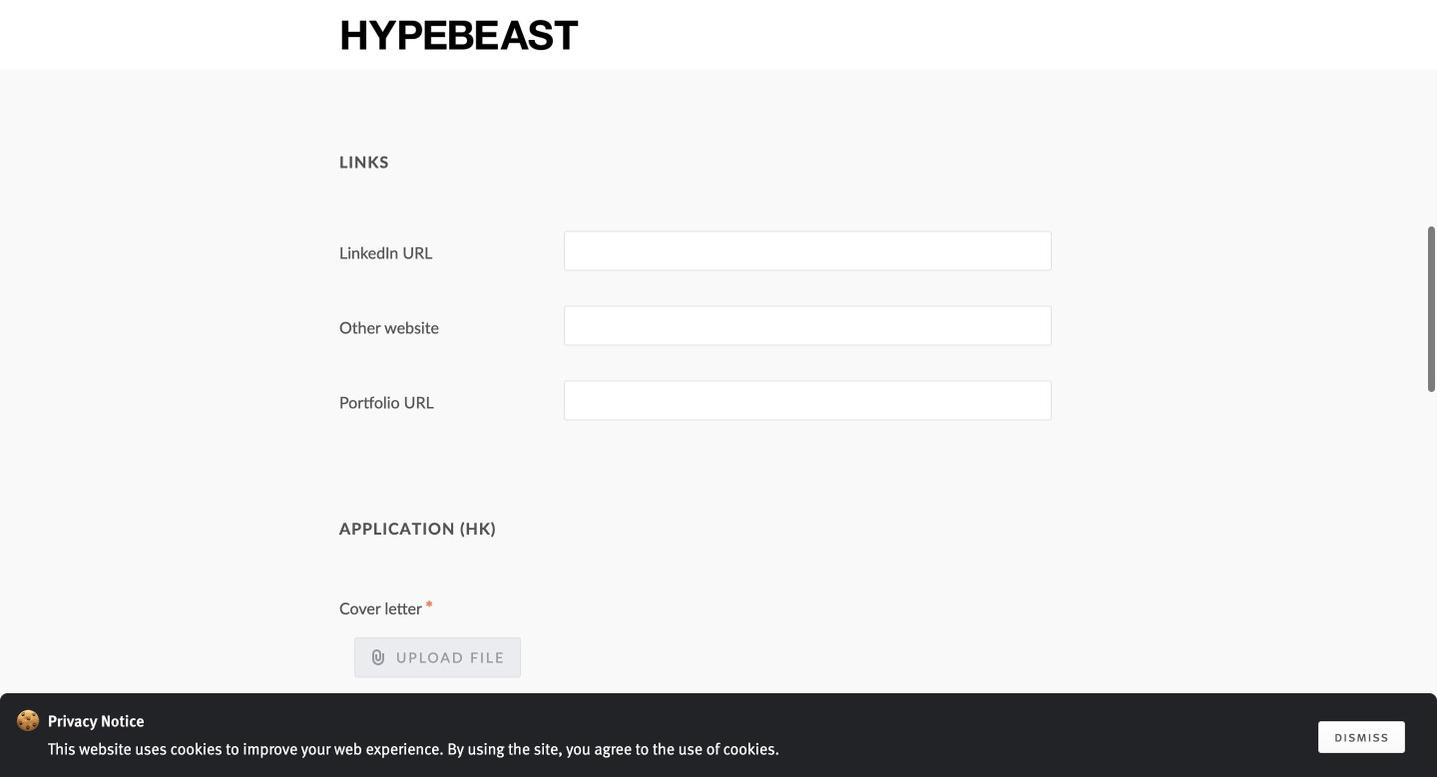 Task type: locate. For each thing, give the bounding box(es) containing it.
None text field
[[564, 14, 1052, 54], [564, 231, 1052, 271], [564, 306, 1052, 346], [564, 381, 1052, 421], [564, 14, 1052, 54], [564, 231, 1052, 271], [564, 306, 1052, 346], [564, 381, 1052, 421]]

hypebeast logo image
[[339, 17, 580, 52]]



Task type: describe. For each thing, give the bounding box(es) containing it.
paperclip image
[[370, 650, 386, 666]]



Task type: vqa. For each thing, say whether or not it's contained in the screenshot.
Type your response text box
no



